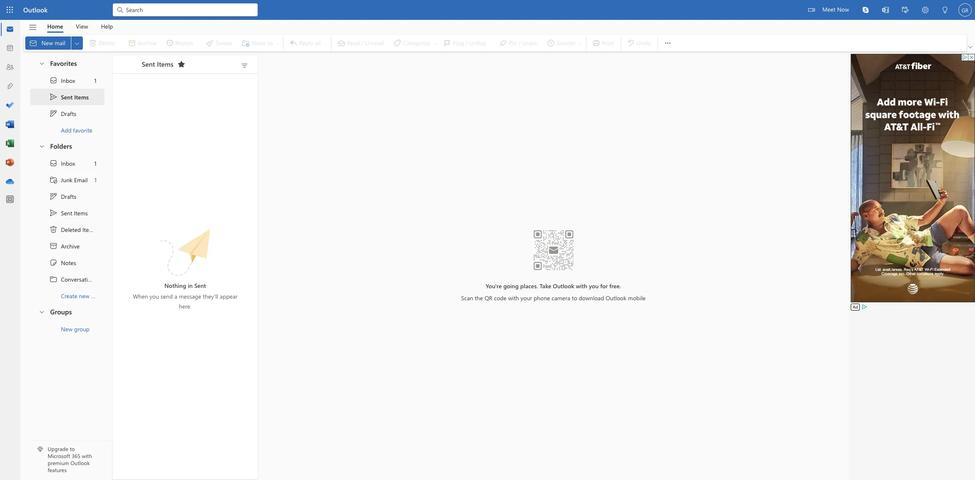 Task type: locate. For each thing, give the bounding box(es) containing it.
3 1 from the top
[[94, 176, 97, 184]]

tree
[[30, 155, 115, 304]]

groups
[[50, 308, 72, 316]]

sent items heading
[[131, 55, 188, 73]]

2 horizontal spatial with
[[576, 282, 588, 290]]

1 down favorites "tree item"
[[94, 77, 97, 84]]

to right camera
[[572, 294, 578, 302]]


[[29, 39, 37, 47]]

1 vertical spatial 
[[49, 209, 58, 217]]

items up  deleted items
[[74, 209, 88, 217]]

drafts for add favorite
[[61, 110, 76, 118]]

 button
[[967, 43, 975, 51]]

calendar image
[[6, 44, 14, 53]]

1 vertical spatial to
[[70, 446, 75, 453]]

1  from the top
[[49, 76, 58, 85]]


[[49, 93, 58, 101], [49, 209, 58, 217]]

in
[[188, 282, 193, 290]]

 up add favorite tree item
[[49, 109, 58, 118]]

1 vertical spatial  sent items
[[49, 209, 88, 217]]

 up 
[[49, 159, 58, 168]]

 notes
[[49, 259, 76, 267]]

inbox inside tree
[[61, 159, 75, 167]]

inbox inside 'favorites' tree
[[61, 77, 75, 84]]

sent up  tree item
[[61, 209, 72, 217]]


[[74, 40, 80, 47], [39, 60, 45, 67], [39, 143, 45, 149], [39, 309, 45, 315]]

inbox for sent items
[[61, 159, 75, 167]]

view button
[[70, 20, 94, 33]]

message
[[179, 293, 201, 300]]

1 vertical spatial new
[[61, 325, 73, 333]]

 drafts inside 'favorites' tree
[[49, 109, 76, 118]]

 drafts down junk
[[49, 192, 76, 201]]

 button for folders
[[34, 139, 49, 154]]

account manager for greg robinson image
[[959, 3, 972, 17]]

items up favorite
[[74, 93, 89, 101]]

outlook
[[23, 5, 48, 14], [553, 282, 575, 290], [606, 294, 627, 302], [71, 460, 90, 467]]

 left folders
[[39, 143, 45, 149]]

outlook right premium
[[71, 460, 90, 467]]

to
[[572, 294, 578, 302], [70, 446, 75, 453]]

items for  tree item
[[82, 226, 96, 234]]

1 vertical spatial  tree item
[[30, 155, 104, 172]]

with down 'going'
[[508, 294, 519, 302]]


[[664, 39, 672, 47]]

 button inside favorites "tree item"
[[34, 56, 49, 71]]

you left for
[[589, 282, 599, 290]]

 inside tree
[[49, 209, 58, 217]]

1  tree item from the top
[[30, 72, 104, 89]]

outlook up the  button
[[23, 5, 48, 14]]

1 right email
[[94, 176, 97, 184]]

you inside 'nothing in sent when you send a message they'll appear here.'
[[150, 293, 159, 300]]

 left groups
[[39, 309, 45, 315]]

2 drafts from the top
[[61, 193, 76, 200]]

 tree item up deleted
[[30, 205, 104, 221]]

2 vertical spatial 1
[[94, 176, 97, 184]]

 tree item up add favorite tree item
[[30, 89, 104, 105]]

inbox up  junk email
[[61, 159, 75, 167]]

your
[[521, 294, 532, 302]]

 button inside folders tree item
[[34, 139, 49, 154]]

 button
[[916, 0, 936, 21]]

to inside you're going places. take outlook with you for free. scan the qr code with your phone camera to download outlook mobile
[[572, 294, 578, 302]]

1
[[94, 77, 97, 84], [94, 159, 97, 167], [94, 176, 97, 184]]

0 vertical spatial  drafts
[[49, 109, 76, 118]]

new
[[41, 39, 53, 47], [61, 325, 73, 333]]

you inside you're going places. take outlook with you for free. scan the qr code with your phone camera to download outlook mobile
[[589, 282, 599, 290]]

 junk email
[[49, 176, 88, 184]]

2 1 from the top
[[94, 159, 97, 167]]

1 vertical spatial  tree item
[[30, 188, 104, 205]]

1  inbox from the top
[[49, 76, 75, 85]]

1 vertical spatial 
[[49, 159, 58, 168]]

1 for add favorite
[[94, 77, 97, 84]]

 inside tree
[[49, 192, 58, 201]]

1  from the top
[[49, 109, 58, 118]]

folders
[[50, 142, 72, 151]]

2  drafts from the top
[[49, 192, 76, 201]]

you left "send"
[[150, 293, 159, 300]]

 inside tree
[[49, 159, 58, 168]]

 drafts for sent items
[[49, 192, 76, 201]]

0 vertical spatial  tree item
[[30, 105, 104, 122]]

2  tree item from the top
[[30, 155, 104, 172]]

 tree item up add
[[30, 105, 104, 122]]

2  button from the top
[[34, 139, 49, 154]]

0 vertical spatial 
[[49, 76, 58, 85]]

new left group at bottom
[[61, 325, 73, 333]]

sent right in
[[194, 282, 206, 290]]

with right 365
[[82, 453, 92, 460]]


[[903, 7, 909, 13]]

0 vertical spatial inbox
[[61, 77, 75, 84]]

new group tree item
[[30, 321, 104, 338]]

 down 'favorites'
[[49, 93, 58, 101]]

 drafts inside tree
[[49, 192, 76, 201]]

application
[[0, 0, 976, 481]]

3  button from the top
[[34, 304, 49, 320]]

left-rail-appbar navigation
[[2, 20, 18, 192]]

 inbox
[[49, 76, 75, 85], [49, 159, 75, 168]]

1 vertical spatial with
[[508, 294, 519, 302]]

 button
[[238, 60, 251, 71]]

with up download
[[576, 282, 588, 290]]

drafts up add favorite tree item
[[61, 110, 76, 118]]

 for folders
[[39, 143, 45, 149]]

 tree item up junk
[[30, 155, 104, 172]]


[[116, 6, 124, 14]]

1 vertical spatial  button
[[34, 139, 49, 154]]

0 vertical spatial  inbox
[[49, 76, 75, 85]]

 tree item
[[30, 105, 104, 122], [30, 188, 104, 205]]

 inside groups tree item
[[39, 309, 45, 315]]

1  button from the top
[[34, 56, 49, 71]]

 inbox inside 'favorites' tree
[[49, 76, 75, 85]]

inbox down favorites "tree item"
[[61, 77, 75, 84]]

items left  button
[[157, 60, 174, 68]]

0 horizontal spatial new
[[41, 39, 53, 47]]

1 inside 'favorites' tree
[[94, 77, 97, 84]]

2  from the top
[[49, 159, 58, 168]]

favorites
[[50, 59, 77, 68]]

1 vertical spatial you
[[150, 293, 159, 300]]

items inside  deleted items
[[82, 226, 96, 234]]

 button
[[34, 56, 49, 71], [34, 139, 49, 154], [34, 304, 49, 320]]

 sent items up add favorite tree item
[[49, 93, 89, 101]]

places.
[[521, 282, 538, 290]]

 inside 'favorites' tree
[[49, 93, 58, 101]]

1 vertical spatial drafts
[[61, 193, 76, 200]]

mail
[[55, 39, 65, 47]]

 tree item
[[30, 89, 104, 105], [30, 205, 104, 221]]

0 vertical spatial  tree item
[[30, 72, 104, 89]]

0 vertical spatial 
[[49, 93, 58, 101]]

 tree item down 'favorites'
[[30, 72, 104, 89]]

 inside favorites "tree item"
[[39, 60, 45, 67]]

2  from the top
[[49, 209, 58, 217]]

 down  new mail
[[39, 60, 45, 67]]

1 inbox from the top
[[61, 77, 75, 84]]

 up  on the top left of the page
[[49, 209, 58, 217]]

 sent items inside 'favorites' tree
[[49, 93, 89, 101]]

groups tree item
[[30, 304, 104, 321]]

outlook up camera
[[553, 282, 575, 290]]

1 vertical spatial  tree item
[[30, 205, 104, 221]]

1 vertical spatial 
[[49, 192, 58, 201]]

outlook link
[[23, 0, 48, 20]]

2  from the top
[[49, 192, 58, 201]]

 inbox inside tree
[[49, 159, 75, 168]]

 right mail
[[74, 40, 80, 47]]

0 vertical spatial drafts
[[61, 110, 76, 118]]

people image
[[6, 63, 14, 72]]

1 vertical spatial 1
[[94, 159, 97, 167]]

 inbox up junk
[[49, 159, 75, 168]]


[[49, 109, 58, 118], [49, 192, 58, 201]]

items
[[157, 60, 174, 68], [74, 93, 89, 101], [74, 209, 88, 217], [82, 226, 96, 234]]

send
[[161, 293, 173, 300]]

for
[[601, 282, 608, 290]]

 tree item
[[30, 72, 104, 89], [30, 155, 104, 172]]

new
[[79, 292, 90, 300]]

tab list containing home
[[41, 20, 119, 33]]

1 down folders tree item
[[94, 159, 97, 167]]

sent
[[142, 60, 155, 68], [61, 93, 73, 101], [61, 209, 72, 217], [194, 282, 206, 290]]

 for sent items
[[49, 192, 58, 201]]

items right deleted
[[82, 226, 96, 234]]

0 vertical spatial  tree item
[[30, 89, 104, 105]]

1 1 from the top
[[94, 77, 97, 84]]

0 vertical spatial 
[[49, 109, 58, 118]]

new inside  new mail
[[41, 39, 53, 47]]

 inside 'favorites' tree
[[49, 109, 58, 118]]

2  inbox from the top
[[49, 159, 75, 168]]

items inside 'favorites' tree
[[74, 93, 89, 101]]

add
[[61, 126, 72, 134]]

1 drafts from the top
[[61, 110, 76, 118]]

 tree item
[[30, 221, 104, 238]]

features
[[48, 467, 67, 474]]

0 vertical spatial with
[[576, 282, 588, 290]]

drafts inside 'favorites' tree
[[61, 110, 76, 118]]

0 horizontal spatial you
[[150, 293, 159, 300]]

notes
[[61, 259, 76, 267]]

 button
[[660, 35, 677, 51]]

 for add favorite
[[49, 76, 58, 85]]

outlook inside upgrade to microsoft 365 with premium outlook features
[[71, 460, 90, 467]]

2 vertical spatial  button
[[34, 304, 49, 320]]

 button left groups
[[34, 304, 49, 320]]

 drafts for add favorite
[[49, 109, 76, 118]]

mail image
[[6, 25, 14, 34]]

 sent items
[[49, 93, 89, 101], [49, 209, 88, 217]]

0 vertical spatial new
[[41, 39, 53, 47]]

upgrade
[[48, 446, 68, 453]]

 sent items up  tree item
[[49, 209, 88, 217]]

 inside 'favorites' tree
[[49, 76, 58, 85]]

create new folder tree item
[[30, 288, 106, 304]]

to do image
[[6, 102, 14, 110]]

inbox
[[61, 77, 75, 84], [61, 159, 75, 167]]

0 vertical spatial 1
[[94, 77, 97, 84]]

0 vertical spatial to
[[572, 294, 578, 302]]

favorites tree item
[[30, 56, 104, 72]]

move & delete group
[[25, 35, 282, 51]]

 button
[[71, 36, 83, 50]]


[[923, 7, 929, 13]]

 tree item down junk
[[30, 188, 104, 205]]

 drafts
[[49, 109, 76, 118], [49, 192, 76, 201]]

to right upgrade
[[70, 446, 75, 453]]

1 vertical spatial inbox
[[61, 159, 75, 167]]

2 vertical spatial with
[[82, 453, 92, 460]]

drafts down  junk email
[[61, 193, 76, 200]]

premium
[[48, 460, 69, 467]]

 button left folders
[[34, 139, 49, 154]]

new left mail
[[41, 39, 53, 47]]

1  sent items from the top
[[49, 93, 89, 101]]

1  tree item from the top
[[30, 105, 104, 122]]


[[28, 23, 37, 32]]

 down 
[[49, 192, 58, 201]]

 sent items inside tree
[[49, 209, 88, 217]]

 inbox down 'favorites'
[[49, 76, 75, 85]]

2 inbox from the top
[[61, 159, 75, 167]]

 for sent items
[[49, 159, 58, 168]]

0 vertical spatial  sent items
[[49, 93, 89, 101]]

1 horizontal spatial to
[[572, 294, 578, 302]]

 down 'favorites'
[[49, 76, 58, 85]]

 button down  new mail
[[34, 56, 49, 71]]

1 for sent items
[[94, 159, 97, 167]]

tab list
[[41, 20, 119, 33]]

mobile
[[628, 294, 646, 302]]

with
[[576, 282, 588, 290], [508, 294, 519, 302], [82, 453, 92, 460]]

sent down the 'move & delete' group
[[142, 60, 155, 68]]

drafts inside tree
[[61, 193, 76, 200]]

 button inside groups tree item
[[34, 304, 49, 320]]


[[943, 7, 949, 13]]

2  sent items from the top
[[49, 209, 88, 217]]

1  from the top
[[49, 93, 58, 101]]

 tree item
[[30, 238, 104, 255]]

0 vertical spatial you
[[589, 282, 599, 290]]

sent up add favorite tree item
[[61, 93, 73, 101]]

1 vertical spatial  drafts
[[49, 192, 76, 201]]

 button
[[896, 0, 916, 21]]


[[49, 76, 58, 85], [49, 159, 58, 168]]

1 horizontal spatial you
[[589, 282, 599, 290]]

 conversation history
[[49, 275, 115, 284]]

1 vertical spatial  inbox
[[49, 159, 75, 168]]

word image
[[6, 121, 14, 129]]

1 horizontal spatial new
[[61, 325, 73, 333]]

1 inside  tree item
[[94, 176, 97, 184]]

items for 2nd  tree item from the top
[[74, 209, 88, 217]]

outlook down free.
[[606, 294, 627, 302]]

you
[[589, 282, 599, 290], [150, 293, 159, 300]]

 drafts up add
[[49, 109, 76, 118]]

sent inside sent items 
[[142, 60, 155, 68]]

 for groups
[[39, 309, 45, 315]]

0 vertical spatial  button
[[34, 56, 49, 71]]

1  drafts from the top
[[49, 109, 76, 118]]

2  tree item from the top
[[30, 188, 104, 205]]


[[177, 60, 186, 68]]

more apps image
[[6, 196, 14, 204]]

sent inside 'favorites' tree
[[61, 93, 73, 101]]

outlook inside banner
[[23, 5, 48, 14]]

0 horizontal spatial to
[[70, 446, 75, 453]]

home
[[47, 22, 63, 30]]

 inside folders tree item
[[39, 143, 45, 149]]

0 horizontal spatial with
[[82, 453, 92, 460]]



Task type: vqa. For each thing, say whether or not it's contained in the screenshot.
are
no



Task type: describe. For each thing, give the bounding box(es) containing it.
tree containing 
[[30, 155, 115, 304]]

qr
[[485, 294, 493, 302]]

items inside sent items 
[[157, 60, 174, 68]]

code
[[494, 294, 507, 302]]

camera
[[552, 294, 571, 302]]

 tree item
[[30, 172, 104, 188]]

1  tree item from the top
[[30, 89, 104, 105]]

 for add favorite
[[49, 109, 58, 118]]

deleted
[[61, 226, 81, 234]]

 button
[[175, 58, 188, 71]]

favorites tree
[[30, 52, 104, 139]]

create
[[61, 292, 77, 300]]

download
[[579, 294, 605, 302]]

when
[[133, 293, 148, 300]]

2  tree item from the top
[[30, 205, 104, 221]]

excel image
[[6, 140, 14, 148]]

ad
[[853, 304, 859, 310]]


[[49, 176, 58, 184]]

inbox for add favorite
[[61, 77, 75, 84]]

new inside tree item
[[61, 325, 73, 333]]

home button
[[41, 20, 69, 33]]

 tree item for add favorite
[[30, 72, 104, 89]]

create new folder
[[61, 292, 106, 300]]

powerpoint image
[[6, 159, 14, 167]]


[[809, 7, 815, 13]]

 new mail
[[29, 39, 65, 47]]

drafts for sent items
[[61, 193, 76, 200]]

 inbox for add favorite
[[49, 76, 75, 85]]

set your advertising preferences image
[[862, 304, 868, 311]]

you're
[[486, 282, 502, 290]]

here.
[[179, 303, 192, 310]]

history
[[96, 276, 115, 283]]

sent inside tree
[[61, 209, 72, 217]]

help button
[[95, 20, 119, 33]]

365
[[72, 453, 80, 460]]

 button for favorites
[[34, 56, 49, 71]]

appear
[[220, 293, 238, 300]]

take
[[540, 282, 552, 290]]

 button
[[856, 0, 876, 20]]

tab list inside application
[[41, 20, 119, 33]]

free.
[[610, 282, 622, 290]]

sent items 
[[142, 60, 186, 68]]


[[969, 45, 973, 49]]

group
[[74, 325, 90, 333]]

 button
[[936, 0, 956, 21]]

nothing
[[165, 282, 186, 290]]

message list section
[[113, 53, 258, 480]]

meet
[[823, 5, 836, 13]]

 button for groups
[[34, 304, 49, 320]]

upgrade to microsoft 365 with premium outlook features
[[48, 446, 92, 474]]

new group
[[61, 325, 90, 333]]

1 horizontal spatial with
[[508, 294, 519, 302]]

microsoft
[[48, 453, 70, 460]]

 tree item for sent items
[[30, 188, 104, 205]]

items for first  tree item from the top of the page
[[74, 93, 89, 101]]

favorite
[[73, 126, 92, 134]]

 inbox for sent items
[[49, 159, 75, 168]]

folders tree item
[[30, 139, 104, 155]]


[[49, 226, 58, 234]]

going
[[504, 282, 519, 290]]

with inside upgrade to microsoft 365 with premium outlook features
[[82, 453, 92, 460]]

 button
[[876, 0, 896, 21]]

 tree item for sent items
[[30, 155, 104, 172]]

 inside  popup button
[[74, 40, 80, 47]]


[[241, 62, 249, 70]]

 search field
[[113, 0, 258, 19]]

tags group
[[333, 35, 585, 51]]

archive
[[61, 242, 80, 250]]

scan
[[461, 294, 473, 302]]

onedrive image
[[6, 178, 14, 186]]


[[49, 259, 58, 267]]

now
[[838, 5, 850, 13]]

outlook banner
[[0, 0, 976, 21]]

sent inside 'nothing in sent when you send a message they'll appear here.'
[[194, 282, 206, 290]]

view
[[76, 22, 88, 30]]

 tree item
[[30, 255, 104, 271]]

application containing outlook
[[0, 0, 976, 481]]

files image
[[6, 83, 14, 91]]

 deleted items
[[49, 226, 96, 234]]

phone
[[534, 294, 550, 302]]

 button
[[24, 20, 41, 34]]


[[49, 242, 58, 250]]

 sent items for 2nd  tree item from the top
[[49, 209, 88, 217]]

add favorite tree item
[[30, 122, 104, 139]]

help
[[101, 22, 113, 30]]

junk
[[61, 176, 72, 184]]

email
[[74, 176, 88, 184]]


[[883, 7, 889, 13]]

folder
[[91, 292, 106, 300]]

nothing in sent when you send a message they'll appear here.
[[133, 282, 238, 310]]


[[49, 275, 58, 284]]

 sent items for first  tree item from the top of the page
[[49, 93, 89, 101]]

they'll
[[203, 293, 218, 300]]

you're going places. take outlook with you for free. scan the qr code with your phone camera to download outlook mobile
[[461, 282, 646, 302]]

a
[[174, 293, 177, 300]]

add favorite
[[61, 126, 92, 134]]

 tree item for add favorite
[[30, 105, 104, 122]]

to inside upgrade to microsoft 365 with premium outlook features
[[70, 446, 75, 453]]

 archive
[[49, 242, 80, 250]]

conversation
[[61, 276, 95, 283]]

Search field
[[125, 5, 253, 14]]

meet now
[[823, 5, 850, 13]]

premium features image
[[37, 447, 43, 453]]

 tree item
[[30, 271, 115, 288]]


[[863, 7, 870, 13]]

 for favorites
[[39, 60, 45, 67]]

the
[[475, 294, 483, 302]]



